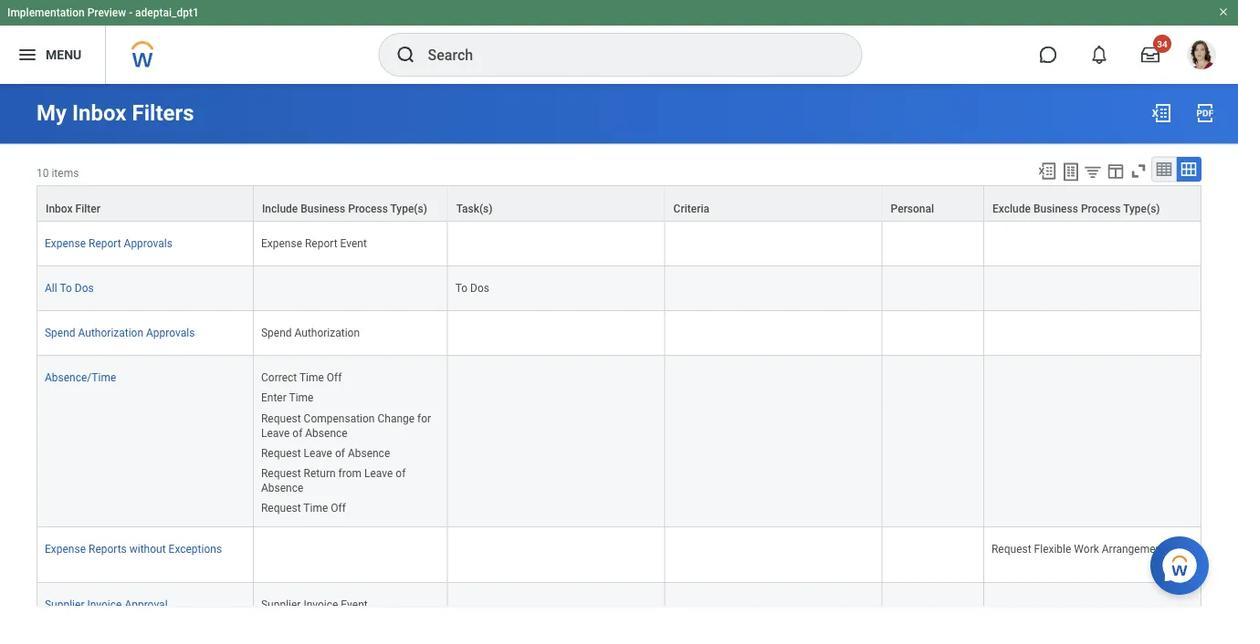 Task type: locate. For each thing, give the bounding box(es) containing it.
0 vertical spatial event
[[340, 237, 367, 250]]

1 authorization from the left
[[78, 327, 144, 340]]

event
[[340, 237, 367, 250], [341, 599, 368, 612]]

0 vertical spatial off
[[327, 372, 342, 384]]

1 vertical spatial off
[[331, 502, 346, 515]]

process up expense report event element
[[348, 202, 388, 215]]

type(s) down the fullscreen image
[[1124, 202, 1161, 215]]

view printable version (pdf) image
[[1195, 102, 1217, 124]]

0 horizontal spatial to
[[60, 282, 72, 295]]

2 report from the left
[[305, 237, 338, 250]]

business for exclude
[[1034, 202, 1079, 215]]

time up the enter time element
[[300, 372, 324, 384]]

time for request
[[304, 502, 328, 515]]

leave
[[261, 427, 290, 439], [304, 447, 333, 460], [365, 467, 393, 480]]

0 horizontal spatial business
[[301, 202, 346, 215]]

report down include business process type(s)
[[305, 237, 338, 250]]

request compensation change for leave of absence
[[261, 412, 431, 439]]

spend up "correct"
[[261, 327, 292, 340]]

2 process from the left
[[1082, 202, 1122, 215]]

expense report approvals
[[45, 237, 173, 250]]

dos down task(s)
[[471, 282, 490, 295]]

to right all
[[60, 282, 72, 295]]

type(s) inside include business process type(s) popup button
[[391, 202, 428, 215]]

0 horizontal spatial supplier
[[45, 599, 84, 612]]

1 to from the left
[[60, 282, 72, 295]]

request compensation change for leave of absence element
[[261, 408, 431, 439]]

off up 'compensation'
[[327, 372, 342, 384]]

row containing absence/time
[[37, 356, 1202, 527]]

1 horizontal spatial business
[[1034, 202, 1079, 215]]

process down select to filter grid data icon
[[1082, 202, 1122, 215]]

leave up return
[[304, 447, 333, 460]]

inbox right my
[[72, 100, 127, 126]]

type(s) for include business process type(s)
[[391, 202, 428, 215]]

inbox filter button
[[37, 186, 253, 221]]

2 authorization from the left
[[295, 327, 360, 340]]

report
[[89, 237, 121, 250], [305, 237, 338, 250]]

type(s) inside exclude business process type(s) popup button
[[1124, 202, 1161, 215]]

authorization
[[78, 327, 144, 340], [295, 327, 360, 340]]

type(s) left task(s)
[[391, 202, 428, 215]]

1 supplier from the left
[[45, 599, 84, 612]]

approvals for spend authorization approvals
[[146, 327, 195, 340]]

request for request flexible work arrangement
[[992, 543, 1032, 556]]

expense reports without exceptions link
[[45, 539, 222, 556]]

absence up request leave of absence element
[[305, 427, 348, 439]]

business down export to excel image
[[1034, 202, 1079, 215]]

0 horizontal spatial spend
[[45, 327, 75, 340]]

0 horizontal spatial process
[[348, 202, 388, 215]]

time for correct
[[300, 372, 324, 384]]

1 horizontal spatial type(s)
[[1124, 202, 1161, 215]]

close environment banner image
[[1219, 6, 1230, 17]]

1 business from the left
[[301, 202, 346, 215]]

0 vertical spatial inbox
[[72, 100, 127, 126]]

of inside request leave of absence element
[[335, 447, 345, 460]]

event inside supplier invoice event element
[[341, 599, 368, 612]]

implementation preview -   adeptai_dpt1
[[7, 6, 199, 19]]

row containing expense report approvals
[[37, 222, 1202, 266]]

exclude business process type(s)
[[993, 202, 1161, 215]]

0 horizontal spatial leave
[[261, 427, 290, 439]]

1 process from the left
[[348, 202, 388, 215]]

0 vertical spatial time
[[300, 372, 324, 384]]

2 invoice from the left
[[304, 599, 338, 612]]

row
[[37, 185, 1202, 222], [37, 222, 1202, 266], [37, 266, 1202, 311], [37, 311, 1202, 356], [37, 356, 1202, 527], [37, 527, 1202, 583], [37, 583, 1202, 625]]

invoice for event
[[304, 599, 338, 612]]

event inside expense report event element
[[340, 237, 367, 250]]

expense
[[45, 237, 86, 250], [261, 237, 302, 250], [45, 543, 86, 556]]

0 vertical spatial leave
[[261, 427, 290, 439]]

correct
[[261, 372, 297, 384]]

absence
[[305, 427, 348, 439], [348, 447, 390, 460], [261, 482, 304, 494]]

spend for spend authorization approvals
[[45, 327, 75, 340]]

preview
[[87, 6, 126, 19]]

off
[[327, 372, 342, 384], [331, 502, 346, 515]]

request inside 'element'
[[992, 543, 1032, 556]]

expense report event
[[261, 237, 367, 250]]

leave down enter
[[261, 427, 290, 439]]

without
[[130, 543, 166, 556]]

correct time off element
[[261, 368, 342, 384]]

1 horizontal spatial spend
[[261, 327, 292, 340]]

0 vertical spatial approvals
[[124, 237, 173, 250]]

off inside 'element'
[[327, 372, 342, 384]]

0 vertical spatial of
[[293, 427, 303, 439]]

of up request leave of absence element
[[293, 427, 303, 439]]

absence up request time off element
[[261, 482, 304, 494]]

34
[[1158, 38, 1168, 49]]

0 horizontal spatial authorization
[[78, 327, 144, 340]]

1 row from the top
[[37, 185, 1202, 222]]

time down request return from leave of absence on the bottom left of page
[[304, 502, 328, 515]]

0 horizontal spatial invoice
[[87, 599, 122, 612]]

report for event
[[305, 237, 338, 250]]

supplier inside supplier invoice approval "link"
[[45, 599, 84, 612]]

1 horizontal spatial leave
[[304, 447, 333, 460]]

0 horizontal spatial dos
[[75, 282, 94, 295]]

row containing all to dos
[[37, 266, 1202, 311]]

2 vertical spatial leave
[[365, 467, 393, 480]]

approvals
[[124, 237, 173, 250], [146, 327, 195, 340]]

exclude business process type(s) button
[[985, 186, 1201, 221]]

off for request time off
[[331, 502, 346, 515]]

expense left reports
[[45, 543, 86, 556]]

supplier invoice approval
[[45, 599, 168, 612]]

process for include business process type(s)
[[348, 202, 388, 215]]

to
[[60, 282, 72, 295], [456, 282, 468, 295]]

2 vertical spatial of
[[396, 467, 406, 480]]

1 vertical spatial time
[[289, 392, 314, 405]]

request leave of absence element
[[261, 443, 390, 460]]

exceptions
[[169, 543, 222, 556]]

2 business from the left
[[1034, 202, 1079, 215]]

2 vertical spatial time
[[304, 502, 328, 515]]

2 row from the top
[[37, 222, 1202, 266]]

request
[[261, 412, 301, 425], [261, 447, 301, 460], [261, 467, 301, 480], [261, 502, 301, 515], [992, 543, 1032, 556]]

toolbar
[[1030, 157, 1202, 185]]

items selected list
[[261, 368, 440, 516]]

request inside request return from leave of absence
[[261, 467, 301, 480]]

change
[[378, 412, 415, 425]]

2 horizontal spatial leave
[[365, 467, 393, 480]]

inbox left filter
[[46, 202, 73, 215]]

1 horizontal spatial authorization
[[295, 327, 360, 340]]

1 vertical spatial approvals
[[146, 327, 195, 340]]

1 report from the left
[[89, 237, 121, 250]]

business
[[301, 202, 346, 215], [1034, 202, 1079, 215]]

of inside request return from leave of absence
[[396, 467, 406, 480]]

1 horizontal spatial invoice
[[304, 599, 338, 612]]

approval
[[125, 599, 168, 612]]

1 horizontal spatial to
[[456, 282, 468, 295]]

menu banner
[[0, 0, 1239, 84]]

report down filter
[[89, 237, 121, 250]]

business up expense report event element
[[301, 202, 346, 215]]

dos
[[75, 282, 94, 295], [471, 282, 490, 295]]

dos right all
[[75, 282, 94, 295]]

for
[[418, 412, 431, 425]]

0 horizontal spatial report
[[89, 237, 121, 250]]

1 horizontal spatial supplier
[[261, 599, 301, 612]]

time
[[300, 372, 324, 384], [289, 392, 314, 405], [304, 502, 328, 515]]

invoice
[[87, 599, 122, 612], [304, 599, 338, 612]]

leave right from
[[365, 467, 393, 480]]

supplier
[[45, 599, 84, 612], [261, 599, 301, 612]]

expense down inbox filter
[[45, 237, 86, 250]]

0 horizontal spatial type(s)
[[391, 202, 428, 215]]

to down task(s)
[[456, 282, 468, 295]]

expense down include
[[261, 237, 302, 250]]

my inbox filters main content
[[0, 84, 1239, 625]]

of
[[293, 427, 303, 439], [335, 447, 345, 460], [396, 467, 406, 480]]

2 to from the left
[[456, 282, 468, 295]]

1 vertical spatial event
[[341, 599, 368, 612]]

1 vertical spatial of
[[335, 447, 345, 460]]

7 row from the top
[[37, 583, 1202, 625]]

1 invoice from the left
[[87, 599, 122, 612]]

event for expense report event
[[340, 237, 367, 250]]

1 vertical spatial inbox
[[46, 202, 73, 215]]

1 horizontal spatial report
[[305, 237, 338, 250]]

2 vertical spatial absence
[[261, 482, 304, 494]]

request inside request compensation change for leave of absence
[[261, 412, 301, 425]]

4 row from the top
[[37, 311, 1202, 356]]

arrangement
[[1103, 543, 1166, 556]]

of up from
[[335, 447, 345, 460]]

criteria
[[674, 202, 710, 215]]

absence inside request compensation change for leave of absence
[[305, 427, 348, 439]]

time inside 'element'
[[300, 372, 324, 384]]

type(s)
[[391, 202, 428, 215], [1124, 202, 1161, 215]]

1 horizontal spatial of
[[335, 447, 345, 460]]

0 horizontal spatial of
[[293, 427, 303, 439]]

authorization up correct time off 'element'
[[295, 327, 360, 340]]

row containing supplier invoice approval
[[37, 583, 1202, 625]]

adeptai_dpt1
[[135, 6, 199, 19]]

enter time
[[261, 392, 314, 405]]

exclude
[[993, 202, 1031, 215]]

spend for spend authorization
[[261, 327, 292, 340]]

time down correct time off
[[289, 392, 314, 405]]

1 horizontal spatial process
[[1082, 202, 1122, 215]]

of inside request compensation change for leave of absence
[[293, 427, 303, 439]]

enter
[[261, 392, 287, 405]]

authorization up absence/time link
[[78, 327, 144, 340]]

2 horizontal spatial of
[[396, 467, 406, 480]]

personal
[[891, 202, 935, 215]]

2 type(s) from the left
[[1124, 202, 1161, 215]]

from
[[339, 467, 362, 480]]

export to worksheets image
[[1061, 161, 1083, 183]]

-
[[129, 6, 133, 19]]

1 dos from the left
[[75, 282, 94, 295]]

2 spend from the left
[[261, 327, 292, 340]]

click to view/edit grid preferences image
[[1106, 161, 1127, 181]]

off down request return from leave of absence on the bottom left of page
[[331, 502, 346, 515]]

of right from
[[396, 467, 406, 480]]

1 type(s) from the left
[[391, 202, 428, 215]]

6 row from the top
[[37, 527, 1202, 583]]

3 row from the top
[[37, 266, 1202, 311]]

return
[[304, 467, 336, 480]]

cell
[[448, 222, 666, 266], [666, 222, 883, 266], [883, 222, 985, 266], [985, 222, 1202, 266], [254, 266, 448, 311], [666, 266, 883, 311], [883, 266, 985, 311], [985, 266, 1202, 311], [448, 311, 666, 356], [666, 311, 883, 356], [883, 311, 985, 356], [985, 311, 1202, 356], [448, 356, 666, 527], [666, 356, 883, 527], [883, 356, 985, 527], [985, 356, 1202, 527], [254, 527, 448, 583], [448, 527, 666, 583], [666, 527, 883, 583], [883, 527, 985, 583], [448, 583, 666, 625], [666, 583, 883, 625], [883, 583, 985, 625], [985, 583, 1202, 625]]

process
[[348, 202, 388, 215], [1082, 202, 1122, 215]]

0 vertical spatial absence
[[305, 427, 348, 439]]

request for request return from leave of absence
[[261, 467, 301, 480]]

5 row from the top
[[37, 356, 1202, 527]]

1 horizontal spatial dos
[[471, 282, 490, 295]]

invoice inside "link"
[[87, 599, 122, 612]]

supplier inside supplier invoice event element
[[261, 599, 301, 612]]

spend
[[45, 327, 75, 340], [261, 327, 292, 340]]

my
[[37, 100, 67, 126]]

expense reports without exceptions
[[45, 543, 222, 556]]

filter
[[75, 202, 100, 215]]

inbox
[[72, 100, 127, 126], [46, 202, 73, 215]]

request for request compensation change for leave of absence
[[261, 412, 301, 425]]

include business process type(s) button
[[254, 186, 447, 221]]

request for request leave of absence
[[261, 447, 301, 460]]

1 spend from the left
[[45, 327, 75, 340]]

2 supplier from the left
[[261, 599, 301, 612]]

2 dos from the left
[[471, 282, 490, 295]]

spend down all
[[45, 327, 75, 340]]

supplier invoice event element
[[261, 595, 368, 612]]

expense report approvals link
[[45, 234, 173, 250]]

menu button
[[0, 26, 105, 84]]

absence up from
[[348, 447, 390, 460]]

justify image
[[16, 44, 38, 66]]



Task type: describe. For each thing, give the bounding box(es) containing it.
row containing expense reports without exceptions
[[37, 527, 1202, 583]]

task(s) button
[[448, 186, 665, 221]]

request time off element
[[261, 498, 346, 515]]

expense for expense report event
[[261, 237, 302, 250]]

leave inside request compensation change for leave of absence
[[261, 427, 290, 439]]

report for approvals
[[89, 237, 121, 250]]

request return from leave of absence
[[261, 467, 406, 494]]

toolbar inside my inbox filters main content
[[1030, 157, 1202, 185]]

spend authorization approvals link
[[45, 323, 195, 340]]

criteria button
[[666, 186, 882, 221]]

enter time element
[[261, 388, 314, 405]]

search image
[[395, 44, 417, 66]]

request flexible work arrangement
[[992, 543, 1166, 556]]

to dos
[[456, 282, 490, 295]]

spend authorization approvals
[[45, 327, 195, 340]]

compensation
[[304, 412, 375, 425]]

dos inside to dos element
[[471, 282, 490, 295]]

table image
[[1156, 160, 1174, 179]]

select to filter grid data image
[[1084, 162, 1104, 181]]

type(s) for exclude business process type(s)
[[1124, 202, 1161, 215]]

row containing inbox filter
[[37, 185, 1202, 222]]

supplier for supplier invoice event
[[261, 599, 301, 612]]

request return from leave of absence element
[[261, 463, 406, 494]]

request flexible work arrangement element
[[992, 539, 1166, 556]]

supplier invoice event
[[261, 599, 368, 612]]

10
[[37, 167, 49, 180]]

spend authorization
[[261, 327, 360, 340]]

1 vertical spatial absence
[[348, 447, 390, 460]]

row containing spend authorization approvals
[[37, 311, 1202, 356]]

to inside "link"
[[60, 282, 72, 295]]

34 button
[[1131, 35, 1172, 75]]

to dos element
[[456, 278, 490, 295]]

time for enter
[[289, 392, 314, 405]]

all to dos link
[[45, 278, 94, 295]]

event for supplier invoice event
[[341, 599, 368, 612]]

my inbox filters
[[37, 100, 194, 126]]

dos inside all to dos "link"
[[75, 282, 94, 295]]

expense report event element
[[261, 234, 367, 250]]

export to excel image
[[1038, 161, 1058, 181]]

flexible
[[1035, 543, 1072, 556]]

absence/time
[[45, 372, 116, 384]]

work
[[1075, 543, 1100, 556]]

inbox inside 'popup button'
[[46, 202, 73, 215]]

absence inside request return from leave of absence
[[261, 482, 304, 494]]

supplier invoice approval link
[[45, 595, 168, 612]]

fullscreen image
[[1129, 161, 1149, 181]]

expense for expense report approvals
[[45, 237, 86, 250]]

inbox large image
[[1142, 46, 1160, 64]]

1 vertical spatial leave
[[304, 447, 333, 460]]

10 items
[[37, 167, 79, 180]]

spend authorization element
[[261, 323, 360, 340]]

invoice for approval
[[87, 599, 122, 612]]

task(s)
[[457, 202, 493, 215]]

all
[[45, 282, 57, 295]]

all to dos
[[45, 282, 94, 295]]

authorization for spend authorization approvals
[[78, 327, 144, 340]]

business for include
[[301, 202, 346, 215]]

absence/time link
[[45, 368, 116, 384]]

filters
[[132, 100, 194, 126]]

correct time off
[[261, 372, 342, 384]]

inbox filter
[[46, 202, 100, 215]]

menu
[[46, 47, 82, 62]]

leave inside request return from leave of absence
[[365, 467, 393, 480]]

process for exclude business process type(s)
[[1082, 202, 1122, 215]]

personal button
[[883, 186, 984, 221]]

items
[[52, 167, 79, 180]]

request time off
[[261, 502, 346, 515]]

include
[[262, 202, 298, 215]]

expand table image
[[1180, 160, 1199, 179]]

reports
[[89, 543, 127, 556]]

expense for expense reports without exceptions
[[45, 543, 86, 556]]

implementation
[[7, 6, 85, 19]]

request for request time off
[[261, 502, 301, 515]]

notifications large image
[[1091, 46, 1109, 64]]

authorization for spend authorization
[[295, 327, 360, 340]]

approvals for expense report approvals
[[124, 237, 173, 250]]

include business process type(s)
[[262, 202, 428, 215]]

profile logan mcneil image
[[1188, 40, 1217, 73]]

export to excel image
[[1151, 102, 1173, 124]]

off for correct time off
[[327, 372, 342, 384]]

Search Workday  search field
[[428, 35, 825, 75]]

supplier for supplier invoice approval
[[45, 599, 84, 612]]

request leave of absence
[[261, 447, 390, 460]]



Task type: vqa. For each thing, say whether or not it's contained in the screenshot.
Table icon
yes



